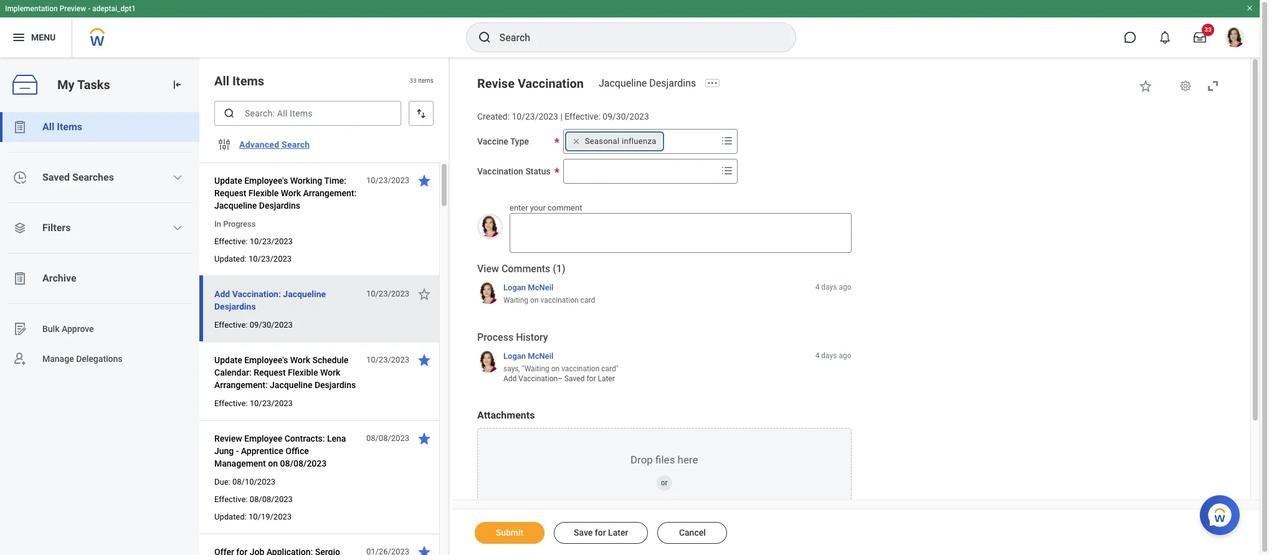 Task type: locate. For each thing, give the bounding box(es) containing it.
work down 'schedule'
[[320, 368, 340, 378]]

update employee's working time: request flexible work arrangement: jacqueline desjardins
[[214, 176, 356, 211]]

4
[[815, 283, 820, 291], [815, 351, 820, 360]]

2 vertical spatial on
[[268, 459, 278, 469]]

2 vertical spatial vaccination
[[519, 375, 558, 383]]

0 vertical spatial on
[[530, 296, 539, 305]]

4 days ago for process history
[[815, 351, 851, 360]]

1 vertical spatial clipboard image
[[12, 271, 27, 286]]

jacqueline right "vaccination:"
[[283, 289, 326, 299]]

menu
[[31, 32, 56, 42]]

for
[[587, 375, 596, 383], [595, 528, 606, 538]]

update inside "update employee's working time: request flexible work arrangement: jacqueline desjardins"
[[214, 176, 242, 186]]

1 vertical spatial logan mcneil button
[[503, 351, 554, 361]]

2 4 from the top
[[815, 351, 820, 360]]

0 vertical spatial flexible
[[249, 188, 279, 198]]

enter your comment text field
[[510, 213, 851, 253]]

star image
[[1138, 79, 1153, 93], [417, 353, 432, 368], [417, 545, 432, 555]]

0 vertical spatial all items
[[214, 74, 264, 88]]

08/08/2023 down office
[[280, 459, 327, 469]]

prompts image
[[720, 163, 734, 178]]

effective: 10/23/2023 up employee
[[214, 399, 293, 408]]

logan mcneil inside "process history" region
[[503, 351, 554, 361]]

0 horizontal spatial request
[[214, 188, 246, 198]]

seasonal influenza
[[585, 136, 657, 146]]

1 horizontal spatial flexible
[[288, 368, 318, 378]]

1 logan mcneil from the top
[[503, 283, 554, 292]]

- right preview
[[88, 4, 90, 13]]

0 vertical spatial -
[[88, 4, 90, 13]]

logan for history
[[503, 351, 526, 361]]

0 horizontal spatial all
[[42, 121, 54, 133]]

add
[[214, 289, 230, 299], [503, 375, 517, 383]]

0 vertical spatial later
[[598, 375, 615, 383]]

gear image
[[1180, 80, 1192, 92]]

1 vertical spatial star image
[[417, 287, 432, 302]]

0 vertical spatial employee's
[[244, 176, 288, 186]]

contracts:
[[285, 434, 325, 444]]

1 vertical spatial logan mcneil
[[503, 351, 554, 361]]

1 updated: from the top
[[214, 254, 247, 264]]

submit button
[[475, 522, 545, 544]]

effective: 10/23/2023
[[214, 237, 293, 246], [214, 399, 293, 408]]

on right waiting
[[530, 296, 539, 305]]

logan up waiting
[[503, 283, 526, 292]]

request inside "update employee's working time: request flexible work arrangement: jacqueline desjardins"
[[214, 188, 246, 198]]

2 logan mcneil from the top
[[503, 351, 554, 361]]

logan mcneil for comments
[[503, 283, 554, 292]]

review employee contracts: lena jung - apprentice office management on 08/08/2023 button
[[214, 431, 360, 471]]

0 vertical spatial update
[[214, 176, 242, 186]]

0 horizontal spatial on
[[268, 459, 278, 469]]

0 vertical spatial add
[[214, 289, 230, 299]]

process history region
[[477, 331, 851, 388]]

desjardins down 'schedule'
[[315, 380, 356, 390]]

bulk approve
[[42, 324, 94, 334]]

0 vertical spatial effective: 10/23/2023
[[214, 237, 293, 246]]

vaccine type
[[477, 136, 529, 146]]

waiting on vaccination card
[[503, 296, 595, 305]]

0 vertical spatial for
[[587, 375, 596, 383]]

2 logan from the top
[[503, 351, 526, 361]]

logan mcneil button inside "process history" region
[[503, 351, 554, 361]]

0 vertical spatial request
[[214, 188, 246, 198]]

1 vertical spatial mcneil
[[528, 351, 554, 361]]

logan mcneil button up waiting
[[503, 282, 554, 293]]

update
[[214, 176, 242, 186], [214, 355, 242, 365]]

08/08/2023 up 10/19/2023
[[250, 495, 293, 504]]

effective: 08/08/2023
[[214, 495, 293, 504]]

comments
[[502, 263, 550, 275]]

employee's inside "update employee's working time: request flexible work arrangement: jacqueline desjardins"
[[244, 176, 288, 186]]

all items down my
[[42, 121, 82, 133]]

1 4 days ago from the top
[[815, 283, 851, 291]]

1 vertical spatial -
[[236, 446, 239, 456]]

vaccination down the "waiting
[[519, 375, 558, 383]]

1 employee's from the top
[[244, 176, 288, 186]]

on inside 'says, "waiting on vaccination card" add vaccination – saved for later'
[[551, 365, 560, 373]]

updated: down in progress
[[214, 254, 247, 264]]

update down configure image
[[214, 176, 242, 186]]

flexible up progress
[[249, 188, 279, 198]]

0 vertical spatial all
[[214, 74, 229, 88]]

1 horizontal spatial add
[[503, 375, 517, 383]]

profile logan mcneil image
[[1225, 27, 1245, 50]]

request right calendar:
[[254, 368, 286, 378]]

says, "waiting on vaccination card" add vaccination – saved for later
[[503, 365, 619, 383]]

0 vertical spatial items
[[232, 74, 264, 88]]

vaccination left the card
[[541, 296, 579, 305]]

waiting
[[503, 296, 528, 305]]

1 horizontal spatial all
[[214, 74, 229, 88]]

vaccination
[[518, 76, 584, 91], [477, 166, 523, 176], [519, 375, 558, 383]]

1 vertical spatial 08/08/2023
[[280, 459, 327, 469]]

add down "says,"
[[503, 375, 517, 383]]

09/30/2023 up seasonal influenza
[[603, 112, 649, 122]]

1 clipboard image from the top
[[12, 120, 27, 135]]

0 vertical spatial mcneil
[[528, 283, 554, 292]]

2 star image from the top
[[417, 287, 432, 302]]

- inside review employee contracts: lena jung - apprentice office management on 08/08/2023
[[236, 446, 239, 456]]

1 vertical spatial arrangement:
[[214, 380, 268, 390]]

1 vertical spatial updated:
[[214, 512, 247, 522]]

employee's down advanced
[[244, 176, 288, 186]]

logan mcneil up the "waiting
[[503, 351, 554, 361]]

vaccination down the vaccine type
[[477, 166, 523, 176]]

my tasks
[[57, 77, 110, 92]]

all items inside item list element
[[214, 74, 264, 88]]

work down working
[[281, 188, 301, 198]]

0 horizontal spatial all items
[[42, 121, 82, 133]]

1 vertical spatial on
[[551, 365, 560, 373]]

cancel
[[679, 528, 706, 538]]

33 inside item list element
[[410, 77, 417, 84]]

2 mcneil from the top
[[528, 351, 554, 361]]

1 vertical spatial chevron down image
[[173, 223, 183, 233]]

type
[[510, 136, 529, 146]]

1 star image from the top
[[417, 173, 432, 188]]

08/08/2023
[[366, 434, 409, 443], [280, 459, 327, 469], [250, 495, 293, 504]]

for right –
[[587, 375, 596, 383]]

1 vertical spatial logan
[[503, 351, 526, 361]]

0 horizontal spatial add
[[214, 289, 230, 299]]

ago for view comments (1)
[[839, 283, 851, 291]]

add left "vaccination:"
[[214, 289, 230, 299]]

chevron down image inside the saved searches dropdown button
[[173, 173, 183, 183]]

advanced search button
[[234, 132, 315, 157]]

2 ago from the top
[[839, 351, 851, 360]]

1 vertical spatial employee's
[[244, 355, 288, 365]]

clipboard image for archive
[[12, 271, 27, 286]]

0 vertical spatial 4
[[815, 283, 820, 291]]

1 logan mcneil button from the top
[[503, 282, 554, 293]]

1 horizontal spatial 09/30/2023
[[603, 112, 649, 122]]

effective: down due:
[[214, 495, 248, 504]]

all items up search icon
[[214, 74, 264, 88]]

clipboard image for all items
[[12, 120, 27, 135]]

-
[[88, 4, 90, 13], [236, 446, 239, 456]]

influenza
[[622, 136, 657, 146]]

updated: down the effective: 08/08/2023
[[214, 512, 247, 522]]

list
[[0, 112, 199, 374]]

0 horizontal spatial saved
[[42, 171, 70, 183]]

1 vertical spatial flexible
[[288, 368, 318, 378]]

33
[[1205, 26, 1212, 33], [410, 77, 417, 84]]

clipboard image inside all items button
[[12, 120, 27, 135]]

jacqueline down search workday "search box"
[[599, 77, 647, 89]]

0 horizontal spatial arrangement:
[[214, 380, 268, 390]]

jacqueline desjardins element
[[599, 77, 704, 89]]

all items
[[214, 74, 264, 88], [42, 121, 82, 133]]

schedule
[[312, 355, 348, 365]]

0 vertical spatial ago
[[839, 283, 851, 291]]

update inside update employee's work schedule calendar: request flexible work arrangement: jacqueline desjardins
[[214, 355, 242, 365]]

1 vertical spatial all
[[42, 121, 54, 133]]

for inside button
[[595, 528, 606, 538]]

manage delegations
[[42, 354, 123, 364]]

0 horizontal spatial 33
[[410, 77, 417, 84]]

1 horizontal spatial on
[[530, 296, 539, 305]]

updated: 10/23/2023
[[214, 254, 292, 264]]

office
[[286, 446, 309, 456]]

0 vertical spatial days
[[821, 283, 837, 291]]

items down my
[[57, 121, 82, 133]]

- up management
[[236, 446, 239, 456]]

1 vertical spatial vaccination
[[562, 365, 600, 373]]

0 vertical spatial 09/30/2023
[[603, 112, 649, 122]]

later
[[598, 375, 615, 383], [608, 528, 628, 538]]

desjardins down working
[[259, 201, 300, 211]]

or
[[661, 479, 668, 487]]

on up –
[[551, 365, 560, 373]]

4 days ago
[[815, 283, 851, 291], [815, 351, 851, 360]]

1 mcneil from the top
[[528, 283, 554, 292]]

1 vertical spatial request
[[254, 368, 286, 378]]

mcneil up the "waiting
[[528, 351, 554, 361]]

clipboard image left archive
[[12, 271, 27, 286]]

33 left items
[[410, 77, 417, 84]]

33 left profile logan mcneil image
[[1205, 26, 1212, 33]]

08/08/2023 right lena
[[366, 434, 409, 443]]

flexible down 'schedule'
[[288, 368, 318, 378]]

employee's up calendar:
[[244, 355, 288, 365]]

ago
[[839, 283, 851, 291], [839, 351, 851, 360]]

employee's
[[244, 176, 288, 186], [244, 355, 288, 365]]

later inside 'says, "waiting on vaccination card" add vaccination – saved for later'
[[598, 375, 615, 383]]

Search: All Items text field
[[214, 101, 401, 126]]

33 inside button
[[1205, 26, 1212, 33]]

logan up "says,"
[[503, 351, 526, 361]]

search image
[[477, 30, 492, 45]]

request up in progress
[[214, 188, 246, 198]]

days
[[821, 283, 837, 291], [821, 351, 837, 360]]

2 4 days ago from the top
[[815, 351, 851, 360]]

desjardins
[[649, 77, 696, 89], [259, 201, 300, 211], [214, 302, 256, 312], [315, 380, 356, 390]]

update employee's work schedule calendar: request flexible work arrangement: jacqueline desjardins button
[[214, 353, 360, 393]]

vaccination up –
[[562, 365, 600, 373]]

effective:
[[565, 112, 601, 122], [214, 237, 248, 246], [214, 320, 248, 330], [214, 399, 248, 408], [214, 495, 248, 504]]

created: 10/23/2023 | effective: 09/30/2023
[[477, 112, 649, 122]]

days inside "process history" region
[[821, 351, 837, 360]]

updated: for update employee's working time: request flexible work arrangement: jacqueline desjardins
[[214, 254, 247, 264]]

1 vertical spatial 33
[[410, 77, 417, 84]]

0 vertical spatial 4 days ago
[[815, 283, 851, 291]]

1 horizontal spatial saved
[[565, 375, 585, 383]]

vaccination
[[541, 296, 579, 305], [562, 365, 600, 373]]

all up saved searches
[[42, 121, 54, 133]]

0 vertical spatial logan mcneil
[[503, 283, 554, 292]]

attachments
[[477, 410, 535, 421]]

implementation
[[5, 4, 58, 13]]

arrangement: down calendar:
[[214, 380, 268, 390]]

1 vertical spatial items
[[57, 121, 82, 133]]

2 chevron down image from the top
[[173, 223, 183, 233]]

1 vertical spatial effective: 10/23/2023
[[214, 399, 293, 408]]

1 logan from the top
[[503, 283, 526, 292]]

1 vertical spatial ago
[[839, 351, 851, 360]]

chevron down image
[[173, 173, 183, 183], [173, 223, 183, 233]]

fullscreen image
[[1206, 79, 1221, 93]]

1 vertical spatial add
[[503, 375, 517, 383]]

- inside menu banner
[[88, 4, 90, 13]]

later down card"
[[598, 375, 615, 383]]

star image
[[417, 173, 432, 188], [417, 287, 432, 302], [417, 431, 432, 446]]

employee's inside update employee's work schedule calendar: request flexible work arrangement: jacqueline desjardins
[[244, 355, 288, 365]]

logan mcneil button for comments
[[503, 282, 554, 293]]

update up calendar:
[[214, 355, 242, 365]]

1 vertical spatial 4 days ago
[[815, 351, 851, 360]]

all up search icon
[[214, 74, 229, 88]]

0 vertical spatial 33
[[1205, 26, 1212, 33]]

2 update from the top
[[214, 355, 242, 365]]

1 horizontal spatial arrangement:
[[303, 188, 356, 198]]

star image for review employee contracts: lena jung - apprentice office management on 08/08/2023
[[417, 431, 432, 446]]

delegations
[[76, 354, 123, 364]]

mcneil up waiting on vaccination card
[[528, 283, 554, 292]]

0 vertical spatial clipboard image
[[12, 120, 27, 135]]

save for later button
[[554, 522, 648, 544]]

0 vertical spatial arrangement:
[[303, 188, 356, 198]]

0 vertical spatial work
[[281, 188, 301, 198]]

clipboard image up clock check icon
[[12, 120, 27, 135]]

4 days ago inside "process history" region
[[815, 351, 851, 360]]

0 horizontal spatial 09/30/2023
[[250, 320, 293, 330]]

later inside button
[[608, 528, 628, 538]]

logan mcneil button up the "waiting
[[503, 351, 554, 361]]

arrangement: down time:
[[303, 188, 356, 198]]

notifications large image
[[1159, 31, 1171, 44]]

mcneil inside "process history" region
[[528, 351, 554, 361]]

0 vertical spatial updated:
[[214, 254, 247, 264]]

all inside button
[[42, 121, 54, 133]]

1 vertical spatial 4
[[815, 351, 820, 360]]

prompts image
[[720, 133, 734, 148]]

seasonal
[[585, 136, 620, 146]]

09/30/2023 down add vaccination: jacqueline desjardins
[[250, 320, 293, 330]]

menu button
[[0, 17, 72, 57]]

saved right clock check icon
[[42, 171, 70, 183]]

1 ago from the top
[[839, 283, 851, 291]]

saved right –
[[565, 375, 585, 383]]

due:
[[214, 477, 230, 487]]

in progress
[[214, 219, 256, 229]]

2 days from the top
[[821, 351, 837, 360]]

work left 'schedule'
[[290, 355, 310, 365]]

updated: for review employee contracts: lena jung - apprentice office management on 08/08/2023
[[214, 512, 247, 522]]

2 effective: 10/23/2023 from the top
[[214, 399, 293, 408]]

0 horizontal spatial flexible
[[249, 188, 279, 198]]

1 4 from the top
[[815, 283, 820, 291]]

user plus image
[[12, 351, 27, 366]]

vaccination up |
[[518, 76, 584, 91]]

0 horizontal spatial -
[[88, 4, 90, 13]]

4 inside "process history" region
[[815, 351, 820, 360]]

1 vertical spatial update
[[214, 355, 242, 365]]

1 update from the top
[[214, 176, 242, 186]]

card"
[[601, 365, 619, 373]]

due: 08/10/2023
[[214, 477, 275, 487]]

effective: 09/30/2023
[[214, 320, 293, 330]]

0 vertical spatial star image
[[1138, 79, 1153, 93]]

2 clipboard image from the top
[[12, 271, 27, 286]]

items up search icon
[[232, 74, 264, 88]]

logan inside "process history" region
[[503, 351, 526, 361]]

1 days from the top
[[821, 283, 837, 291]]

later right save
[[608, 528, 628, 538]]

2 vertical spatial star image
[[417, 431, 432, 446]]

2 horizontal spatial on
[[551, 365, 560, 373]]

1 vertical spatial saved
[[565, 375, 585, 383]]

items inside item list element
[[232, 74, 264, 88]]

0 horizontal spatial items
[[57, 121, 82, 133]]

seasonal influenza element
[[585, 136, 657, 147]]

your
[[530, 203, 546, 212]]

0 vertical spatial chevron down image
[[173, 173, 183, 183]]

arrangement:
[[303, 188, 356, 198], [214, 380, 268, 390]]

search
[[282, 140, 310, 150]]

0 vertical spatial star image
[[417, 173, 432, 188]]

0 vertical spatial vaccination
[[541, 296, 579, 305]]

1 chevron down image from the top
[[173, 173, 183, 183]]

clipboard image
[[12, 120, 27, 135], [12, 271, 27, 286]]

for right save
[[595, 528, 606, 538]]

on inside review employee contracts: lena jung - apprentice office management on 08/08/2023
[[268, 459, 278, 469]]

logan mcneil for history
[[503, 351, 554, 361]]

1 vertical spatial for
[[595, 528, 606, 538]]

0 vertical spatial logan
[[503, 283, 526, 292]]

2 logan mcneil button from the top
[[503, 351, 554, 361]]

approve
[[62, 324, 94, 334]]

1 horizontal spatial all items
[[214, 74, 264, 88]]

1 horizontal spatial items
[[232, 74, 264, 88]]

advanced search
[[239, 140, 310, 150]]

0 vertical spatial vaccination
[[518, 76, 584, 91]]

desjardins down "vaccination:"
[[214, 302, 256, 312]]

1 vertical spatial 09/30/2023
[[250, 320, 293, 330]]

rename image
[[12, 322, 27, 336]]

1 vertical spatial days
[[821, 351, 837, 360]]

1 vertical spatial all items
[[42, 121, 82, 133]]

2 updated: from the top
[[214, 512, 247, 522]]

flexible
[[249, 188, 279, 198], [288, 368, 318, 378]]

vaccination inside 'says, "waiting on vaccination card" add vaccination – saved for later'
[[562, 365, 600, 373]]

review employee contracts: lena jung - apprentice office management on 08/08/2023
[[214, 434, 346, 469]]

saved inside dropdown button
[[42, 171, 70, 183]]

1 vertical spatial later
[[608, 528, 628, 538]]

clipboard image inside archive button
[[12, 271, 27, 286]]

0 vertical spatial saved
[[42, 171, 70, 183]]

1 horizontal spatial request
[[254, 368, 286, 378]]

0 vertical spatial logan mcneil button
[[503, 282, 554, 293]]

item list element
[[199, 57, 450, 555]]

effective: 10/23/2023 up updated: 10/23/2023
[[214, 237, 293, 246]]

2 employee's from the top
[[244, 355, 288, 365]]

logan mcneil up waiting
[[503, 283, 554, 292]]

jacqueline up in progress
[[214, 201, 257, 211]]

updated:
[[214, 254, 247, 264], [214, 512, 247, 522]]

process
[[477, 332, 514, 343]]

logan
[[503, 283, 526, 292], [503, 351, 526, 361]]

1 horizontal spatial 33
[[1205, 26, 1212, 33]]

jacqueline down 'schedule'
[[270, 380, 312, 390]]

3 star image from the top
[[417, 431, 432, 446]]

ago inside "process history" region
[[839, 351, 851, 360]]

menu banner
[[0, 0, 1260, 57]]

33 for 33 items
[[410, 77, 417, 84]]

on down apprentice
[[268, 459, 278, 469]]

saved searches
[[42, 171, 114, 183]]

flexible inside "update employee's working time: request flexible work arrangement: jacqueline desjardins"
[[249, 188, 279, 198]]

on
[[530, 296, 539, 305], [551, 365, 560, 373], [268, 459, 278, 469]]

1 horizontal spatial -
[[236, 446, 239, 456]]

ago for process history
[[839, 351, 851, 360]]



Task type: describe. For each thing, give the bounding box(es) containing it.
08/10/2023
[[232, 477, 275, 487]]

desjardins down search workday "search box"
[[649, 77, 696, 89]]

manage
[[42, 354, 74, 364]]

0 vertical spatial 08/08/2023
[[366, 434, 409, 443]]

lena
[[327, 434, 346, 444]]

Search Workday  search field
[[499, 24, 770, 51]]

effective: down calendar:
[[214, 399, 248, 408]]

33 items
[[410, 77, 434, 84]]

in
[[214, 219, 221, 229]]

1 vertical spatial work
[[290, 355, 310, 365]]

view
[[477, 263, 499, 275]]

"waiting
[[522, 365, 549, 373]]

jacqueline inside "update employee's working time: request flexible work arrangement: jacqueline desjardins"
[[214, 201, 257, 211]]

chevron down image for saved searches
[[173, 173, 183, 183]]

2 vertical spatial 08/08/2023
[[250, 495, 293, 504]]

comment
[[548, 203, 582, 212]]

mcneil for history
[[528, 351, 554, 361]]

jacqueline inside update employee's work schedule calendar: request flexible work arrangement: jacqueline desjardins
[[270, 380, 312, 390]]

search image
[[223, 107, 236, 120]]

4 for view comments (1)
[[815, 283, 820, 291]]

update employee's working time: request flexible work arrangement: jacqueline desjardins button
[[214, 173, 360, 213]]

employee's photo (logan mcneil) image
[[477, 214, 503, 239]]

progress
[[223, 219, 256, 229]]

adeptai_dpt1
[[92, 4, 136, 13]]

action bar region
[[450, 510, 1260, 555]]

4 days ago for view comments (1)
[[815, 283, 851, 291]]

tasks
[[77, 77, 110, 92]]

list containing all items
[[0, 112, 199, 374]]

10/19/2023
[[249, 512, 292, 522]]

logan mcneil button for history
[[503, 351, 554, 361]]

x small image
[[570, 135, 582, 148]]

jacqueline inside add vaccination: jacqueline desjardins
[[283, 289, 326, 299]]

my
[[57, 77, 74, 92]]

update for update employee's working time: request flexible work arrangement: jacqueline desjardins
[[214, 176, 242, 186]]

effective: right |
[[565, 112, 601, 122]]

effective: down "vaccination:"
[[214, 320, 248, 330]]

archive button
[[0, 264, 199, 293]]

configure image
[[217, 137, 232, 152]]

vaccination inside 'says, "waiting on vaccination card" add vaccination – saved for later'
[[519, 375, 558, 383]]

inbox large image
[[1194, 31, 1206, 44]]

09/30/2023 inside item list element
[[250, 320, 293, 330]]

justify image
[[11, 30, 26, 45]]

filters button
[[0, 213, 199, 243]]

all items button
[[0, 112, 199, 142]]

logan for comments
[[503, 283, 526, 292]]

enter your comment
[[510, 203, 582, 212]]

days for view comments (1)
[[821, 283, 837, 291]]

my tasks element
[[0, 57, 199, 555]]

employee
[[244, 434, 282, 444]]

arrangement: inside "update employee's working time: request flexible work arrangement: jacqueline desjardins"
[[303, 188, 356, 198]]

bulk approve link
[[0, 314, 199, 344]]

update for update employee's work schedule calendar: request flexible work arrangement: jacqueline desjardins
[[214, 355, 242, 365]]

chevron down image for filters
[[173, 223, 183, 233]]

created:
[[477, 112, 510, 122]]

says,
[[503, 365, 520, 373]]

star image for update employee's working time: request flexible work arrangement: jacqueline desjardins
[[417, 173, 432, 188]]

revise vaccination
[[477, 76, 584, 91]]

process history
[[477, 332, 548, 343]]

4 for process history
[[815, 351, 820, 360]]

effective: down in progress
[[214, 237, 248, 246]]

filters
[[42, 222, 71, 234]]

mcneil for comments
[[528, 283, 554, 292]]

items inside button
[[57, 121, 82, 133]]

days for process history
[[821, 351, 837, 360]]

save for later
[[574, 528, 628, 538]]

vaccine
[[477, 136, 508, 146]]

33 button
[[1186, 24, 1214, 51]]

1 vertical spatial star image
[[417, 353, 432, 368]]

apprentice
[[241, 446, 283, 456]]

2 vertical spatial work
[[320, 368, 340, 378]]

updated: 10/19/2023
[[214, 512, 292, 522]]

time:
[[324, 176, 346, 186]]

update employee's work schedule calendar: request flexible work arrangement: jacqueline desjardins
[[214, 355, 356, 390]]

revise
[[477, 76, 515, 91]]

add vaccination: jacqueline desjardins
[[214, 289, 326, 312]]

clock check image
[[12, 170, 27, 185]]

perspective image
[[12, 221, 27, 236]]

for inside 'says, "waiting on vaccination card" add vaccination – saved for later'
[[587, 375, 596, 383]]

request inside update employee's work schedule calendar: request flexible work arrangement: jacqueline desjardins
[[254, 368, 286, 378]]

preview
[[60, 4, 86, 13]]

(1)
[[553, 263, 566, 275]]

2 vertical spatial star image
[[417, 545, 432, 555]]

sort image
[[415, 107, 427, 120]]

enter
[[510, 203, 528, 212]]

implementation preview -   adeptai_dpt1
[[5, 4, 136, 13]]

manage delegations link
[[0, 344, 199, 374]]

status
[[526, 166, 551, 176]]

calendar:
[[214, 368, 252, 378]]

arrangement: inside update employee's work schedule calendar: request flexible work arrangement: jacqueline desjardins
[[214, 380, 268, 390]]

advanced
[[239, 140, 279, 150]]

|
[[560, 112, 563, 122]]

history
[[516, 332, 548, 343]]

star image for add vaccination: jacqueline desjardins
[[417, 287, 432, 302]]

attachments region
[[477, 410, 851, 554]]

bulk
[[42, 324, 60, 334]]

1 vertical spatial vaccination
[[477, 166, 523, 176]]

saved searches button
[[0, 163, 199, 193]]

vaccination:
[[232, 289, 281, 299]]

management
[[214, 459, 266, 469]]

desjardins inside "update employee's working time: request flexible work arrangement: jacqueline desjardins"
[[259, 201, 300, 211]]

work inside "update employee's working time: request flexible work arrangement: jacqueline desjardins"
[[281, 188, 301, 198]]

review
[[214, 434, 242, 444]]

employee's for flexible
[[244, 176, 288, 186]]

–
[[558, 375, 563, 383]]

working
[[290, 176, 322, 186]]

submit
[[496, 528, 524, 538]]

add vaccination: jacqueline desjardins button
[[214, 287, 360, 314]]

add inside 'says, "waiting on vaccination card" add vaccination – saved for later'
[[503, 375, 517, 383]]

all items inside button
[[42, 121, 82, 133]]

1 effective: 10/23/2023 from the top
[[214, 237, 293, 246]]

transformation import image
[[171, 79, 183, 91]]

all inside item list element
[[214, 74, 229, 88]]

flexible inside update employee's work schedule calendar: request flexible work arrangement: jacqueline desjardins
[[288, 368, 318, 378]]

jung
[[214, 446, 234, 456]]

save
[[574, 528, 593, 538]]

employee's for request
[[244, 355, 288, 365]]

saved inside 'says, "waiting on vaccination card" add vaccination – saved for later'
[[565, 375, 585, 383]]

seasonal influenza, press delete to clear value. option
[[567, 134, 662, 149]]

archive
[[42, 272, 76, 284]]

desjardins inside update employee's work schedule calendar: request flexible work arrangement: jacqueline desjardins
[[315, 380, 356, 390]]

add inside add vaccination: jacqueline desjardins
[[214, 289, 230, 299]]

vaccination status
[[477, 166, 551, 176]]

jacqueline desjardins
[[599, 77, 696, 89]]

33 for 33
[[1205, 26, 1212, 33]]

Vaccination Status field
[[564, 160, 717, 182]]

close environment banner image
[[1246, 4, 1254, 12]]

desjardins inside add vaccination: jacqueline desjardins
[[214, 302, 256, 312]]

card
[[580, 296, 595, 305]]

08/08/2023 inside review employee contracts: lena jung - apprentice office management on 08/08/2023
[[280, 459, 327, 469]]

items
[[418, 77, 434, 84]]

searches
[[72, 171, 114, 183]]



Task type: vqa. For each thing, say whether or not it's contained in the screenshot.
Travel Link
no



